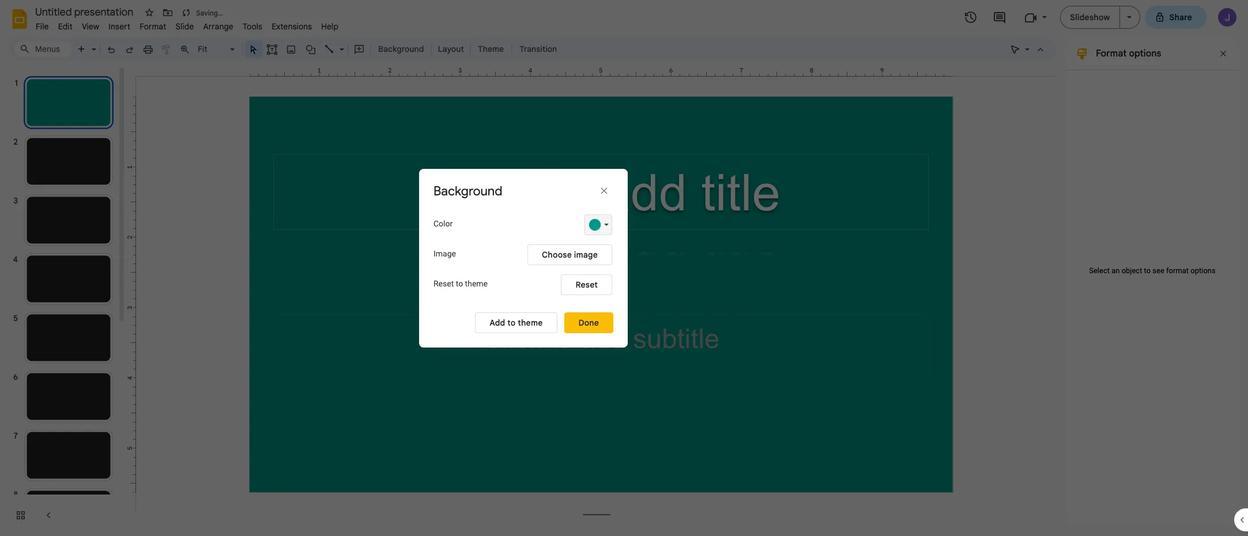 Task type: vqa. For each thing, say whether or not it's contained in the screenshot.
choose on the top of the page
yes



Task type: locate. For each thing, give the bounding box(es) containing it.
0 horizontal spatial to
[[456, 279, 463, 288]]

2 horizontal spatial to
[[1144, 266, 1151, 275]]

add to theme button
[[475, 312, 557, 333]]

to right add at the bottom left of the page
[[508, 317, 516, 328]]

0 vertical spatial background
[[378, 44, 424, 54]]

select an object to see format options
[[1089, 266, 1216, 275]]

format options
[[1096, 48, 1162, 59]]

1 vertical spatial theme
[[518, 317, 543, 328]]

options right 'format'
[[1191, 266, 1216, 275]]

done
[[579, 317, 599, 328]]

select
[[1089, 266, 1110, 275]]

background
[[378, 44, 424, 54], [434, 183, 503, 199]]

1 vertical spatial options
[[1191, 266, 1216, 275]]

theme for reset to theme
[[465, 279, 488, 288]]

theme right add at the bottom left of the page
[[518, 317, 543, 328]]

0 horizontal spatial reset
[[434, 279, 454, 288]]

0 vertical spatial theme
[[465, 279, 488, 288]]

reset for reset
[[576, 280, 598, 290]]

theme inside button
[[518, 317, 543, 328]]

options
[[1129, 48, 1162, 59], [1191, 266, 1216, 275]]

reset inside reset button
[[576, 280, 598, 290]]

reset button
[[561, 275, 612, 295]]

background inside button
[[378, 44, 424, 54]]

menu bar
[[31, 15, 343, 34]]

0 horizontal spatial theme
[[465, 279, 488, 288]]

to inside format options section
[[1144, 266, 1151, 275]]

done button
[[564, 312, 614, 333]]

0 vertical spatial options
[[1129, 48, 1162, 59]]

to inside button
[[508, 317, 516, 328]]

1 horizontal spatial options
[[1191, 266, 1216, 275]]

menu bar banner
[[0, 0, 1248, 536]]

to down image
[[456, 279, 463, 288]]

saving…
[[196, 8, 223, 17]]

Star checkbox
[[141, 5, 157, 21]]

1 vertical spatial to
[[456, 279, 463, 288]]

theme
[[465, 279, 488, 288], [518, 317, 543, 328]]

0 horizontal spatial options
[[1129, 48, 1162, 59]]

navigation inside background application
[[0, 65, 127, 536]]

1 vertical spatial background
[[434, 183, 503, 199]]

1 horizontal spatial background
[[434, 183, 503, 199]]

an
[[1112, 266, 1120, 275]]

format
[[1167, 266, 1189, 275]]

1 horizontal spatial reset
[[576, 280, 598, 290]]

1 horizontal spatial to
[[508, 317, 516, 328]]

2 vertical spatial to
[[508, 317, 516, 328]]

add
[[490, 317, 505, 328]]

0 horizontal spatial background
[[378, 44, 424, 54]]

transition button
[[514, 40, 562, 58]]

to left see
[[1144, 266, 1151, 275]]

to
[[1144, 266, 1151, 275], [456, 279, 463, 288], [508, 317, 516, 328]]

reset
[[434, 279, 454, 288], [576, 280, 598, 290]]

object
[[1122, 266, 1143, 275]]

theme up add to theme button
[[465, 279, 488, 288]]

choose image
[[542, 250, 598, 260]]

1 horizontal spatial theme
[[518, 317, 543, 328]]

navigation
[[0, 65, 127, 536]]

background heading
[[434, 183, 549, 199]]

options right format
[[1129, 48, 1162, 59]]

0 vertical spatial to
[[1144, 266, 1151, 275]]



Task type: describe. For each thing, give the bounding box(es) containing it.
background dialog
[[419, 169, 628, 347]]

image
[[434, 249, 456, 258]]

main toolbar
[[72, 40, 563, 58]]

Menus field
[[14, 41, 72, 57]]

share. private to only me. image
[[1155, 12, 1165, 22]]

to for reset to theme
[[456, 279, 463, 288]]

see
[[1153, 266, 1165, 275]]

theme
[[478, 44, 504, 54]]

reset for reset to theme
[[434, 279, 454, 288]]

add to theme
[[490, 317, 543, 328]]

format options section
[[1066, 37, 1239, 527]]

format
[[1096, 48, 1127, 59]]

menu bar inside menu bar banner
[[31, 15, 343, 34]]

select an object to see format options element
[[1084, 266, 1222, 275]]

transition
[[520, 44, 557, 54]]

choose
[[542, 250, 572, 260]]

reset to theme
[[434, 279, 488, 288]]

choose image button
[[528, 245, 612, 265]]

saving… button
[[178, 5, 226, 21]]

theme button
[[473, 40, 509, 58]]

color
[[434, 219, 453, 228]]

to for add to theme
[[508, 317, 516, 328]]

theme for add to theme
[[518, 317, 543, 328]]

background button
[[373, 40, 429, 58]]

background application
[[0, 0, 1248, 536]]

mode and view toolbar
[[1006, 37, 1050, 61]]

Rename text field
[[31, 5, 140, 18]]

background inside background heading
[[434, 183, 503, 199]]

image
[[574, 250, 598, 260]]



